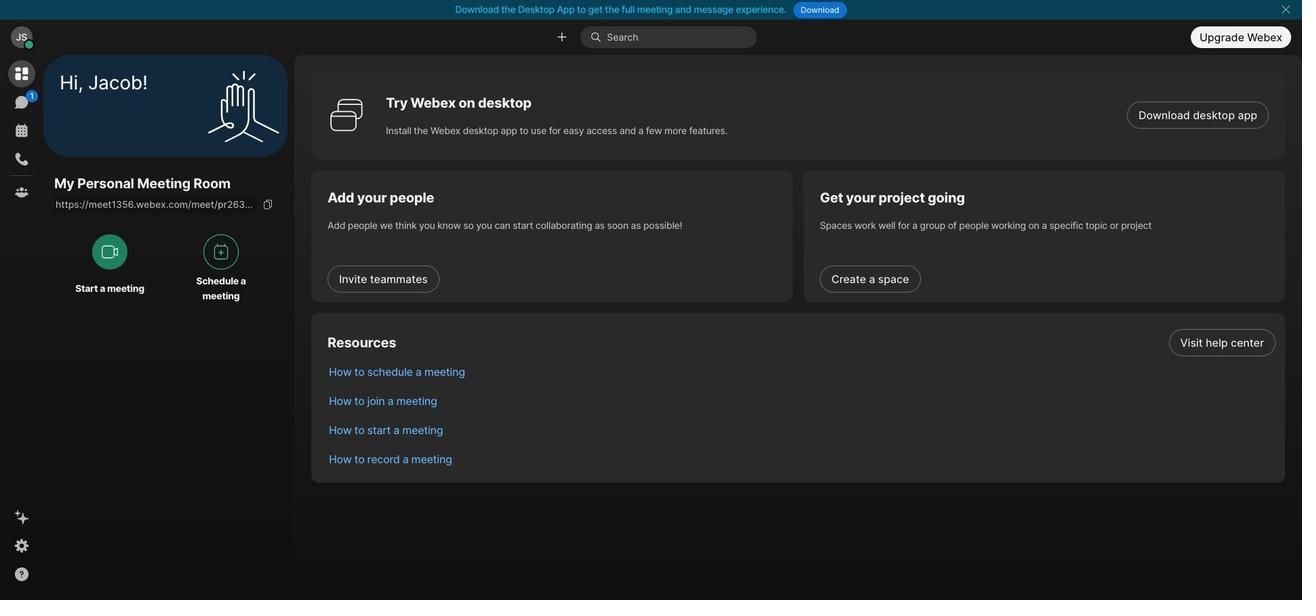 Task type: locate. For each thing, give the bounding box(es) containing it.
navigation
[[0, 55, 43, 601]]

None text field
[[54, 196, 258, 215]]

webex tab list
[[8, 60, 38, 206]]

list item
[[318, 328, 1285, 357], [318, 357, 1285, 387], [318, 387, 1285, 416], [318, 416, 1285, 445], [318, 445, 1285, 474]]

5 list item from the top
[[318, 445, 1285, 474]]



Task type: describe. For each thing, give the bounding box(es) containing it.
1 list item from the top
[[318, 328, 1285, 357]]

4 list item from the top
[[318, 416, 1285, 445]]

2 list item from the top
[[318, 357, 1285, 387]]

two hands high fiving image
[[203, 65, 284, 147]]

cancel_16 image
[[1281, 4, 1291, 15]]

3 list item from the top
[[318, 387, 1285, 416]]



